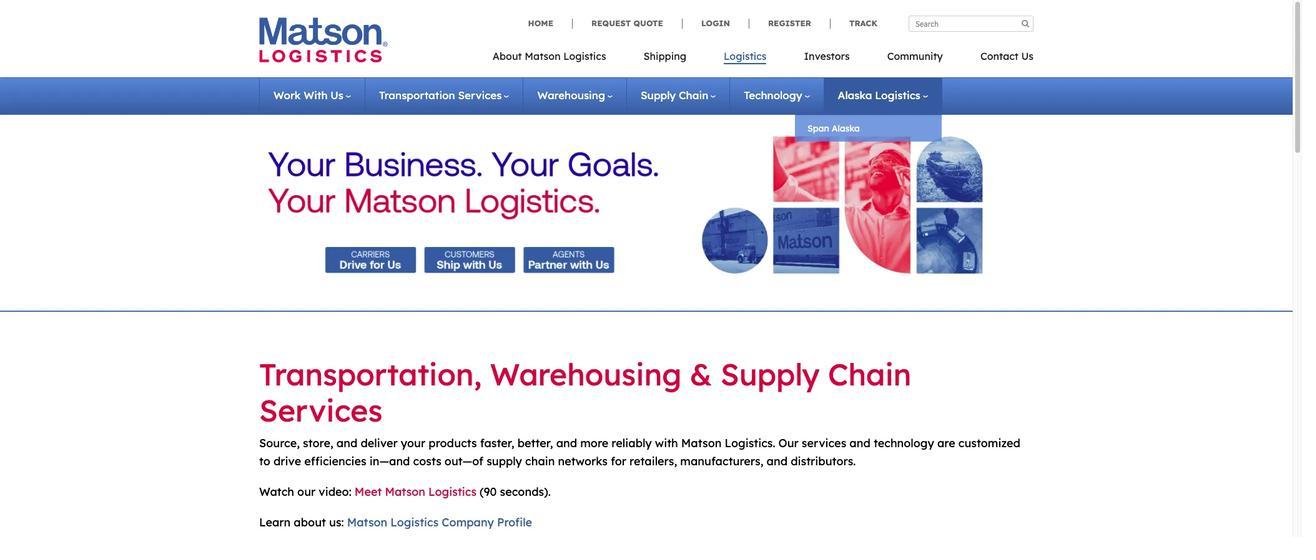 Task type: describe. For each thing, give the bounding box(es) containing it.
are
[[937, 437, 955, 451]]

contact
[[980, 50, 1019, 62]]

deliver
[[361, 437, 398, 451]]

home
[[528, 18, 553, 28]]

chain inside transportation, warehousing & supply chain services
[[828, 356, 911, 393]]

span alaska link
[[795, 116, 942, 142]]

contact us
[[980, 50, 1034, 62]]

with
[[304, 89, 328, 102]]

in—and
[[370, 455, 410, 469]]

highway brokerage, intermodal rail, warehousing, forwarding image
[[268, 122, 1025, 289]]

warehousing link
[[537, 89, 613, 102]]

(90
[[480, 485, 497, 499]]

networks
[[558, 455, 608, 469]]

and right services
[[850, 437, 871, 451]]

supply inside transportation, warehousing & supply chain services
[[721, 356, 820, 393]]

contact us link
[[962, 46, 1034, 72]]

0 horizontal spatial us
[[331, 89, 344, 102]]

about matson logistics link
[[493, 46, 625, 72]]

reliably
[[612, 437, 652, 451]]

better,
[[518, 437, 553, 451]]

faster,
[[480, 437, 514, 451]]

matson logistics image
[[259, 17, 388, 62]]

source, store, and deliver your products faster, better, and more reliably with matson logistics. our services and technology are customized to drive efficiencies in—and costs out—of supply chain networks for retailers, manufacturers, and distributors.
[[259, 437, 1020, 469]]

and up efficiencies
[[337, 437, 357, 451]]

0 vertical spatial warehousing
[[537, 89, 605, 102]]

login
[[701, 18, 730, 28]]

profile
[[497, 516, 532, 530]]

supply chain
[[641, 89, 708, 102]]

track link
[[830, 18, 877, 28]]

logistics up warehousing link
[[563, 50, 606, 62]]

shipping
[[644, 50, 686, 62]]

warehousing inside transportation, warehousing & supply chain services
[[490, 356, 682, 393]]

us:
[[329, 516, 344, 530]]

register
[[768, 18, 811, 28]]

meet
[[355, 485, 382, 499]]

store,
[[303, 437, 333, 451]]

matson inside source, store, and deliver your products faster, better, and more reliably with matson logistics. our services and technology are customized to drive efficiencies in—and costs out—of supply chain networks for retailers, manufacturers, and distributors.
[[681, 437, 722, 451]]

logistics link
[[705, 46, 785, 72]]

work with us link
[[274, 89, 351, 102]]

meet matson logistics link
[[355, 485, 477, 499]]

video:
[[319, 485, 351, 499]]

services inside transportation, warehousing & supply chain services
[[259, 392, 383, 429]]

our
[[779, 437, 799, 451]]

0 vertical spatial chain
[[679, 89, 708, 102]]

watch our video: meet matson logistics (90 seconds).
[[259, 485, 551, 499]]

community link
[[868, 46, 962, 72]]

logistics down out—of
[[428, 485, 477, 499]]

matson down meet
[[347, 516, 387, 530]]

seconds).
[[500, 485, 551, 499]]

&
[[690, 356, 712, 393]]

costs
[[413, 455, 441, 469]]

login link
[[682, 18, 749, 28]]

0 horizontal spatial supply
[[641, 89, 676, 102]]

investors
[[804, 50, 850, 62]]

transportation services
[[379, 89, 502, 102]]



Task type: vqa. For each thing, say whether or not it's contained in the screenshot.
CUBE
no



Task type: locate. For each thing, give the bounding box(es) containing it.
0 vertical spatial services
[[458, 89, 502, 102]]

community
[[887, 50, 943, 62]]

for
[[611, 455, 626, 469]]

customized
[[959, 437, 1020, 451]]

distributors.
[[791, 455, 856, 469]]

manufacturers,
[[680, 455, 764, 469]]

us right with
[[331, 89, 344, 102]]

about matson logistics
[[493, 50, 606, 62]]

chain
[[525, 455, 555, 469]]

1 horizontal spatial services
[[458, 89, 502, 102]]

0 vertical spatial supply
[[641, 89, 676, 102]]

1 horizontal spatial supply
[[721, 356, 820, 393]]

alaska up span alaska link
[[838, 89, 872, 102]]

about
[[294, 516, 326, 530]]

alaska right "span"
[[832, 123, 860, 134]]

learn about us: matson logistics company profile
[[259, 516, 532, 530]]

services
[[802, 437, 846, 451]]

register link
[[749, 18, 830, 28]]

0 vertical spatial us
[[1021, 50, 1034, 62]]

warehousing
[[537, 89, 605, 102], [490, 356, 682, 393]]

shipping link
[[625, 46, 705, 72]]

alaska logistics
[[838, 89, 921, 102]]

products
[[429, 437, 477, 451]]

work
[[274, 89, 301, 102]]

0 horizontal spatial chain
[[679, 89, 708, 102]]

services
[[458, 89, 502, 102], [259, 392, 383, 429]]

0 vertical spatial alaska
[[838, 89, 872, 102]]

drive
[[273, 455, 301, 469]]

more
[[580, 437, 608, 451]]

matson up manufacturers,
[[681, 437, 722, 451]]

matson
[[525, 50, 561, 62], [681, 437, 722, 451], [385, 485, 425, 499], [347, 516, 387, 530]]

learn
[[259, 516, 291, 530]]

span alaska
[[807, 123, 860, 134]]

with
[[655, 437, 678, 451]]

source,
[[259, 437, 300, 451]]

top menu navigation
[[493, 46, 1034, 72]]

Search search field
[[909, 16, 1034, 32]]

transportation, warehousing & supply chain services
[[259, 356, 911, 429]]

alaska logistics link
[[838, 89, 928, 102]]

1 vertical spatial alaska
[[832, 123, 860, 134]]

watch
[[259, 485, 294, 499]]

logistics
[[563, 50, 606, 62], [724, 50, 767, 62], [875, 89, 921, 102], [428, 485, 477, 499], [391, 516, 439, 530]]

supply
[[487, 455, 522, 469]]

investors link
[[785, 46, 868, 72]]

1 vertical spatial supply
[[721, 356, 820, 393]]

None search field
[[909, 16, 1034, 32]]

services up store,
[[259, 392, 383, 429]]

technology link
[[744, 89, 810, 102]]

logistics down community link
[[875, 89, 921, 102]]

logistics down meet matson logistics link
[[391, 516, 439, 530]]

and
[[337, 437, 357, 451], [556, 437, 577, 451], [850, 437, 871, 451], [767, 455, 788, 469]]

request quote
[[591, 18, 663, 28]]

1 vertical spatial chain
[[828, 356, 911, 393]]

retailers,
[[630, 455, 677, 469]]

matson down home
[[525, 50, 561, 62]]

and down 'our'
[[767, 455, 788, 469]]

matson up learn about us: matson logistics company profile
[[385, 485, 425, 499]]

company
[[442, 516, 494, 530]]

matson logistics company profile link
[[347, 516, 532, 530]]

efficiencies
[[304, 455, 366, 469]]

and up networks
[[556, 437, 577, 451]]

technology
[[874, 437, 934, 451]]

0 horizontal spatial services
[[259, 392, 383, 429]]

search image
[[1022, 19, 1029, 27]]

transportation services link
[[379, 89, 509, 102]]

quote
[[634, 18, 663, 28]]

us
[[1021, 50, 1034, 62], [331, 89, 344, 102]]

matson inside about matson logistics link
[[525, 50, 561, 62]]

1 vertical spatial warehousing
[[490, 356, 682, 393]]

alaska
[[838, 89, 872, 102], [832, 123, 860, 134]]

chain
[[679, 89, 708, 102], [828, 356, 911, 393]]

request
[[591, 18, 631, 28]]

1 horizontal spatial us
[[1021, 50, 1034, 62]]

out—of
[[445, 455, 483, 469]]

transportation,
[[259, 356, 482, 393]]

your
[[401, 437, 425, 451]]

us inside contact us 'link'
[[1021, 50, 1034, 62]]

transportation
[[379, 89, 455, 102]]

our
[[297, 485, 316, 499]]

1 vertical spatial services
[[259, 392, 383, 429]]

request quote link
[[572, 18, 682, 28]]

home link
[[528, 18, 572, 28]]

logistics down login
[[724, 50, 767, 62]]

supply chain link
[[641, 89, 716, 102]]

logistics.
[[725, 437, 775, 451]]

supply
[[641, 89, 676, 102], [721, 356, 820, 393]]

to
[[259, 455, 270, 469]]

1 horizontal spatial chain
[[828, 356, 911, 393]]

span
[[807, 123, 829, 134]]

about
[[493, 50, 522, 62]]

work with us
[[274, 89, 344, 102]]

us right contact
[[1021, 50, 1034, 62]]

1 vertical spatial us
[[331, 89, 344, 102]]

track
[[849, 18, 877, 28]]

services down about
[[458, 89, 502, 102]]

technology
[[744, 89, 802, 102]]

alaska inside span alaska link
[[832, 123, 860, 134]]



